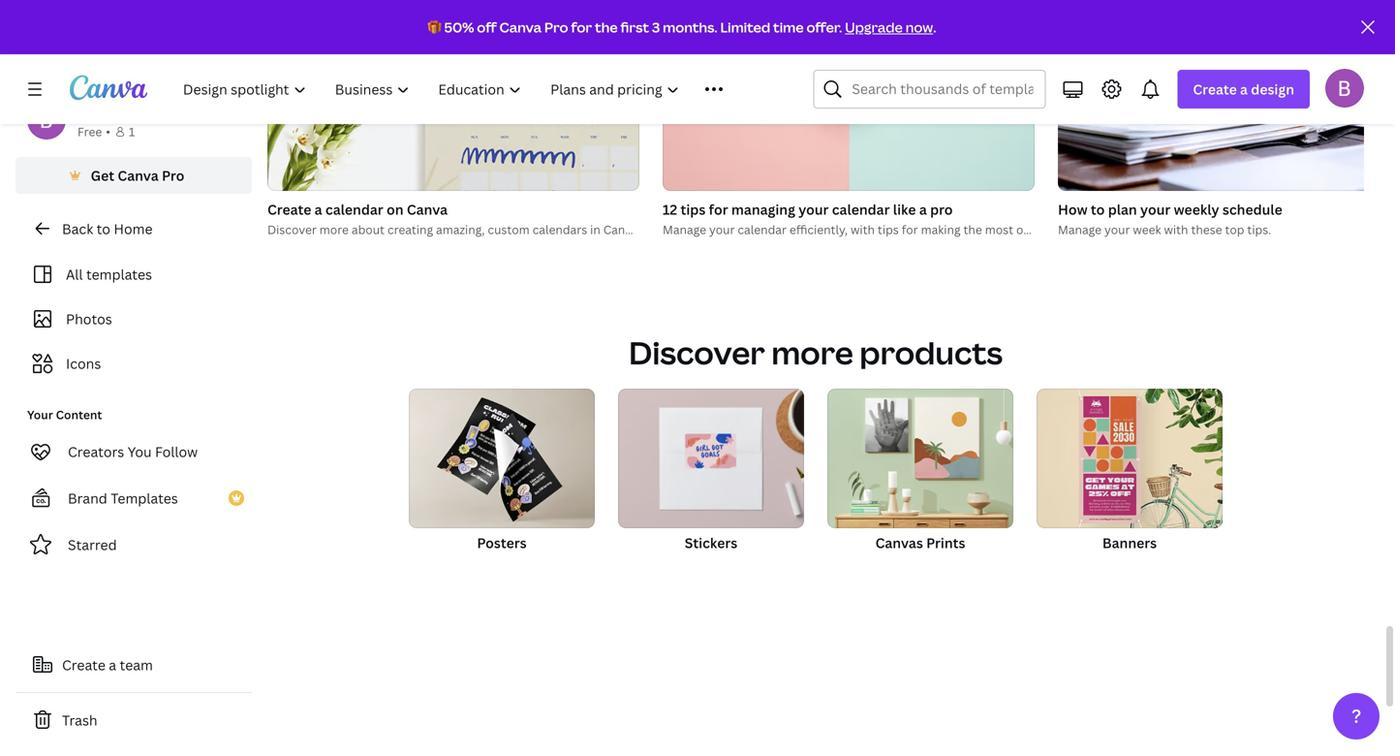 Task type: vqa. For each thing, say whether or not it's contained in the screenshot.
'Your Content'
yes



Task type: describe. For each thing, give the bounding box(es) containing it.
your content
[[27, 407, 102, 423]]

back to home
[[62, 220, 153, 238]]

follow
[[155, 442, 198, 461]]

home
[[114, 220, 153, 238]]

canva.
[[604, 222, 642, 238]]

starred link
[[16, 525, 252, 564]]

brand
[[68, 489, 107, 507]]

offer.
[[807, 18, 843, 36]]

week
[[1133, 222, 1162, 238]]

limited
[[721, 18, 771, 36]]

🎁
[[428, 18, 442, 36]]

with inside 12 tips for managing your calendar like a pro manage your calendar efficiently, with tips for making the most of your schedule.
[[851, 222, 875, 238]]

time
[[773, 18, 804, 36]]

now
[[906, 18, 934, 36]]

on
[[387, 200, 404, 219]]

🎁 50% off canva pro for the first 3 months. limited time offer. upgrade now .
[[428, 18, 937, 36]]

icons
[[66, 354, 101, 373]]

your down managing
[[709, 222, 735, 238]]

photos
[[66, 310, 112, 328]]

your
[[27, 407, 53, 423]]

stickers link
[[618, 389, 804, 573]]

1
[[129, 124, 135, 140]]

your up week in the top right of the page
[[1141, 200, 1171, 219]]

posters
[[477, 534, 527, 552]]

brand templates
[[68, 489, 178, 507]]

12 tips for managing your calendar like a pro manage your calendar efficiently, with tips for making the most of your schedule.
[[663, 200, 1113, 238]]

starred
[[68, 535, 117, 554]]

weekly
[[1174, 200, 1220, 219]]

1 horizontal spatial more
[[772, 332, 854, 374]]

create a team
[[62, 656, 153, 674]]

your up efficiently,
[[799, 200, 829, 219]]

posters link
[[409, 389, 595, 573]]

brand templates link
[[16, 479, 252, 518]]

banners
[[1103, 534, 1157, 552]]

upgrade now button
[[845, 18, 934, 36]]

content
[[56, 407, 102, 423]]

canvas prints
[[876, 534, 966, 552]]

get canva pro button
[[16, 157, 252, 194]]

get
[[91, 166, 114, 185]]

photos link
[[27, 300, 240, 337]]

canva inside create a calendar on canva discover more about creating amazing, custom calendars in canva.
[[407, 200, 448, 219]]

1 horizontal spatial for
[[709, 200, 728, 219]]

creating
[[388, 222, 433, 238]]

templates
[[111, 489, 178, 507]]

more inside create a calendar on canva discover more about creating amazing, custom calendars in canva.
[[320, 222, 349, 238]]

12 tips for managing your calendar like a pro link
[[663, 199, 1035, 220]]

icons link
[[27, 345, 240, 382]]

pro inside button
[[162, 166, 184, 185]]

team
[[120, 656, 153, 674]]

templates
[[86, 265, 152, 283]]

like
[[893, 200, 916, 219]]

creators you follow
[[68, 442, 198, 461]]

get canva pro
[[91, 166, 184, 185]]

these
[[1192, 222, 1223, 238]]

2 horizontal spatial for
[[902, 222, 918, 238]]

discover inside create a calendar on canva discover more about creating amazing, custom calendars in canva.
[[268, 222, 317, 238]]

canvas
[[876, 534, 923, 552]]

Search search field
[[852, 71, 1034, 108]]

schedule
[[1223, 200, 1283, 219]]

upgrade
[[845, 18, 903, 36]]

how to plan your weekly schedule link
[[1058, 199, 1396, 220]]

in
[[590, 222, 601, 238]]

create a team button
[[16, 645, 252, 684]]

plan
[[1109, 200, 1138, 219]]

how to plan your weekly schedule manage your week with these top tips.
[[1058, 200, 1283, 238]]

trash
[[62, 711, 98, 729]]

first
[[621, 18, 649, 36]]

a inside 12 tips for managing your calendar like a pro manage your calendar efficiently, with tips for making the most of your schedule.
[[920, 200, 927, 219]]

0 vertical spatial canva
[[500, 18, 542, 36]]

all
[[66, 265, 83, 283]]

canvas prints link
[[828, 389, 1014, 573]]

back to home link
[[16, 209, 252, 248]]

.
[[934, 18, 937, 36]]

12
[[663, 200, 678, 219]]

a for calendar
[[315, 200, 322, 219]]

canva inside get canva pro button
[[118, 166, 159, 185]]



Task type: locate. For each thing, give the bounding box(es) containing it.
top level navigation element
[[171, 70, 767, 109], [171, 70, 767, 109]]

top
[[1226, 222, 1245, 238]]

2 horizontal spatial calendar
[[832, 200, 890, 219]]

0 horizontal spatial discover
[[268, 222, 317, 238]]

more
[[320, 222, 349, 238], [772, 332, 854, 374]]

0 horizontal spatial for
[[571, 18, 592, 36]]

create a design button
[[1178, 70, 1310, 109]]

tips.
[[1248, 222, 1272, 238]]

your right 'of'
[[1031, 222, 1057, 238]]

1 vertical spatial tips
[[878, 222, 899, 238]]

1 vertical spatial more
[[772, 332, 854, 374]]

to
[[1091, 200, 1105, 219], [97, 220, 110, 238]]

banners image
[[1037, 389, 1223, 528]]

with down weekly
[[1165, 222, 1189, 238]]

custom
[[488, 222, 530, 238]]

1 with from the left
[[851, 222, 875, 238]]

prints
[[927, 534, 966, 552]]

tips right 12
[[681, 200, 706, 219]]

2 vertical spatial create
[[62, 656, 106, 674]]

calendar
[[326, 200, 383, 219], [832, 200, 890, 219], [738, 222, 787, 238]]

canva right get
[[118, 166, 159, 185]]

1 vertical spatial for
[[709, 200, 728, 219]]

1 vertical spatial to
[[97, 220, 110, 238]]

bob builder image
[[1326, 69, 1365, 107]]

0 horizontal spatial more
[[320, 222, 349, 238]]

to right back
[[97, 220, 110, 238]]

schedule.
[[1060, 222, 1113, 238]]

calendar down managing
[[738, 222, 787, 238]]

0 horizontal spatial calendar
[[326, 200, 383, 219]]

months.
[[663, 18, 718, 36]]

2 vertical spatial for
[[902, 222, 918, 238]]

you
[[128, 442, 152, 461]]

2 with from the left
[[1165, 222, 1189, 238]]

manage down the how
[[1058, 222, 1102, 238]]

a inside 'button'
[[109, 656, 116, 674]]

1 manage from the left
[[663, 222, 707, 238]]

calendar up about
[[326, 200, 383, 219]]

discover more products
[[629, 332, 1003, 374]]

free •
[[78, 124, 110, 140]]

manage inside 12 tips for managing your calendar like a pro manage your calendar efficiently, with tips for making the most of your schedule.
[[663, 222, 707, 238]]

1 horizontal spatial discover
[[629, 332, 765, 374]]

1 horizontal spatial with
[[1165, 222, 1189, 238]]

a left on
[[315, 200, 322, 219]]

canvas prints image
[[828, 389, 1014, 528]]

0 vertical spatial pro
[[545, 18, 568, 36]]

canva right the off on the top left of the page
[[500, 18, 542, 36]]

the
[[595, 18, 618, 36], [964, 222, 983, 238]]

1 horizontal spatial calendar
[[738, 222, 787, 238]]

making
[[921, 222, 961, 238]]

create for create a calendar on canva discover more about creating amazing, custom calendars in canva.
[[268, 200, 311, 219]]

with inside how to plan your weekly schedule manage your week with these top tips.
[[1165, 222, 1189, 238]]

for left first
[[571, 18, 592, 36]]

about
[[352, 222, 385, 238]]

•
[[106, 124, 110, 140]]

0 horizontal spatial create
[[62, 656, 106, 674]]

1 vertical spatial pro
[[162, 166, 184, 185]]

2 manage from the left
[[1058, 222, 1102, 238]]

0 vertical spatial to
[[1091, 200, 1105, 219]]

for left managing
[[709, 200, 728, 219]]

manage
[[663, 222, 707, 238], [1058, 222, 1102, 238]]

1 horizontal spatial tips
[[878, 222, 899, 238]]

off
[[477, 18, 497, 36]]

0 horizontal spatial manage
[[663, 222, 707, 238]]

0 horizontal spatial the
[[595, 18, 618, 36]]

design
[[1252, 80, 1295, 98]]

create for create a team
[[62, 656, 106, 674]]

a left 'team'
[[109, 656, 116, 674]]

trash link
[[16, 701, 252, 740]]

2 horizontal spatial canva
[[500, 18, 542, 36]]

calendar left like
[[832, 200, 890, 219]]

50%
[[444, 18, 474, 36]]

manage down 12
[[663, 222, 707, 238]]

1 horizontal spatial to
[[1091, 200, 1105, 219]]

tips
[[681, 200, 706, 219], [878, 222, 899, 238]]

1 horizontal spatial canva
[[407, 200, 448, 219]]

your
[[799, 200, 829, 219], [1141, 200, 1171, 219], [709, 222, 735, 238], [1031, 222, 1057, 238], [1105, 222, 1131, 238]]

create a design
[[1193, 80, 1295, 98]]

3
[[652, 18, 660, 36]]

how
[[1058, 200, 1088, 219]]

all templates
[[66, 265, 152, 283]]

pro
[[545, 18, 568, 36], [162, 166, 184, 185]]

12 tips for managing your calendar like a pro image
[[663, 0, 1035, 191]]

canva up creating
[[407, 200, 448, 219]]

a inside dropdown button
[[1241, 80, 1248, 98]]

0 vertical spatial discover
[[268, 222, 317, 238]]

pro up back to home link
[[162, 166, 184, 185]]

1 vertical spatial create
[[268, 200, 311, 219]]

0 horizontal spatial with
[[851, 222, 875, 238]]

to up schedule.
[[1091, 200, 1105, 219]]

a inside create a calendar on canva discover more about creating amazing, custom calendars in canva.
[[315, 200, 322, 219]]

0 vertical spatial create
[[1193, 80, 1237, 98]]

with
[[851, 222, 875, 238], [1165, 222, 1189, 238]]

1 horizontal spatial pro
[[545, 18, 568, 36]]

the inside 12 tips for managing your calendar like a pro manage your calendar efficiently, with tips for making the most of your schedule.
[[964, 222, 983, 238]]

2 vertical spatial canva
[[407, 200, 448, 219]]

1 vertical spatial canva
[[118, 166, 159, 185]]

manage inside how to plan your weekly schedule manage your week with these top tips.
[[1058, 222, 1102, 238]]

tips down like
[[878, 222, 899, 238]]

how to plan your weekly schedule image
[[1058, 0, 1396, 191]]

with down 12 tips for managing your calendar like a pro link
[[851, 222, 875, 238]]

canva
[[500, 18, 542, 36], [118, 166, 159, 185], [407, 200, 448, 219]]

1 vertical spatial the
[[964, 222, 983, 238]]

products
[[860, 332, 1003, 374]]

create for create a design
[[1193, 80, 1237, 98]]

2 horizontal spatial create
[[1193, 80, 1237, 98]]

your down plan
[[1105, 222, 1131, 238]]

a
[[1241, 80, 1248, 98], [315, 200, 322, 219], [920, 200, 927, 219], [109, 656, 116, 674]]

create inside create a team 'button'
[[62, 656, 106, 674]]

creators you follow link
[[16, 432, 252, 471]]

pro right the off on the top left of the page
[[545, 18, 568, 36]]

all templates link
[[27, 256, 240, 293]]

for down like
[[902, 222, 918, 238]]

to for how
[[1091, 200, 1105, 219]]

a for team
[[109, 656, 116, 674]]

pro
[[931, 200, 953, 219]]

the left first
[[595, 18, 618, 36]]

creators
[[68, 442, 124, 461]]

None search field
[[814, 70, 1046, 109]]

banners link
[[1037, 389, 1223, 573]]

efficiently,
[[790, 222, 848, 238]]

managing
[[732, 200, 796, 219]]

0 vertical spatial tips
[[681, 200, 706, 219]]

free
[[78, 124, 102, 140]]

stickers image
[[618, 389, 804, 528]]

create a calendar on canva discover more about creating amazing, custom calendars in canva.
[[268, 200, 642, 238]]

a left pro
[[920, 200, 927, 219]]

a left design
[[1241, 80, 1248, 98]]

0 vertical spatial the
[[595, 18, 618, 36]]

1 horizontal spatial the
[[964, 222, 983, 238]]

posters image
[[409, 389, 595, 528]]

to for back
[[97, 220, 110, 238]]

0 vertical spatial for
[[571, 18, 592, 36]]

a for design
[[1241, 80, 1248, 98]]

amazing,
[[436, 222, 485, 238]]

1 horizontal spatial manage
[[1058, 222, 1102, 238]]

0 horizontal spatial to
[[97, 220, 110, 238]]

of
[[1017, 222, 1028, 238]]

create a calendar on canva image
[[268, 0, 640, 191]]

stickers
[[685, 534, 738, 552]]

calendar inside create a calendar on canva discover more about creating amazing, custom calendars in canva.
[[326, 200, 383, 219]]

create inside create a design dropdown button
[[1193, 80, 1237, 98]]

to inside how to plan your weekly schedule manage your week with these top tips.
[[1091, 200, 1105, 219]]

calendars
[[533, 222, 588, 238]]

the left most
[[964, 222, 983, 238]]

most
[[985, 222, 1014, 238]]

0 horizontal spatial pro
[[162, 166, 184, 185]]

1 horizontal spatial create
[[268, 200, 311, 219]]

0 horizontal spatial canva
[[118, 166, 159, 185]]

create inside create a calendar on canva discover more about creating amazing, custom calendars in canva.
[[268, 200, 311, 219]]

create a calendar on canva link
[[268, 199, 640, 220]]

0 horizontal spatial tips
[[681, 200, 706, 219]]

create
[[1193, 80, 1237, 98], [268, 200, 311, 219], [62, 656, 106, 674]]

0 vertical spatial more
[[320, 222, 349, 238]]

1 vertical spatial discover
[[629, 332, 765, 374]]

back
[[62, 220, 93, 238]]



